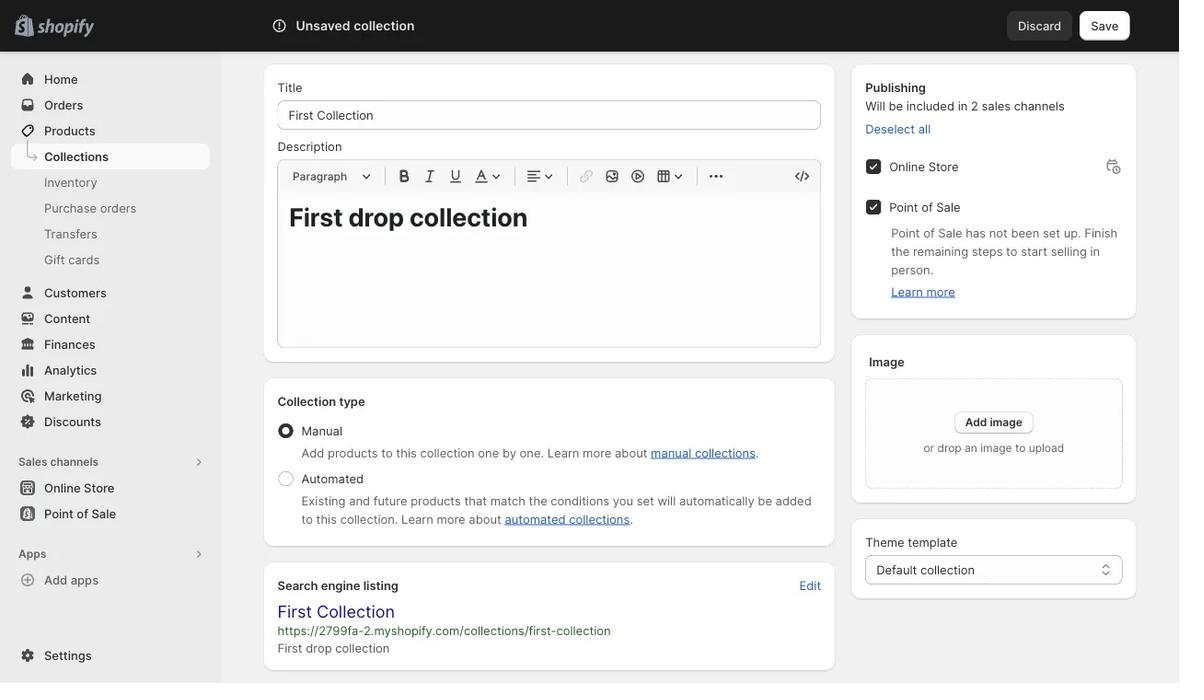 Task type: describe. For each thing, give the bounding box(es) containing it.
2 first from the top
[[278, 641, 303, 655]]

point of sale button
[[0, 501, 221, 527]]

transfers link
[[11, 221, 210, 247]]

0 vertical spatial store
[[929, 159, 959, 174]]

0 vertical spatial image
[[990, 416, 1023, 429]]

upload
[[1029, 442, 1065, 455]]

automated collections .
[[505, 512, 633, 526]]

0 vertical spatial this
[[396, 446, 417, 460]]

drop inside first collection https://2799fa-2.myshopify.com/collections/first-collection first drop collection
[[306, 641, 332, 655]]

purchase orders link
[[11, 195, 210, 221]]

orders link
[[11, 92, 210, 118]]

all
[[919, 122, 931, 136]]

collections link
[[11, 144, 210, 169]]

collection type
[[278, 394, 365, 408]]

online inside button
[[44, 481, 81, 495]]

conditions
[[551, 494, 610, 508]]

channels inside the publishing will be included in 2 sales channels
[[1015, 99, 1065, 113]]

automatically
[[680, 494, 755, 508]]

products inside existing and future products that match the conditions you set will automatically be added to this collection. learn more about
[[411, 494, 461, 508]]

sales
[[18, 455, 47, 469]]

theme template
[[866, 535, 958, 549]]

been
[[1012, 226, 1040, 240]]

sales channels
[[18, 455, 99, 469]]

0 horizontal spatial .
[[630, 512, 633, 526]]

more for set
[[437, 512, 466, 526]]

remaining
[[914, 244, 969, 258]]

finish
[[1085, 226, 1118, 240]]

or
[[924, 442, 935, 455]]

learn for set
[[402, 512, 434, 526]]

save
[[1092, 18, 1119, 33]]

search for search
[[353, 18, 392, 33]]

of inside point of sale has not been set up. finish the remaining steps to start selling in person. learn more
[[924, 226, 935, 240]]

existing
[[302, 494, 346, 508]]

purchase
[[44, 201, 97, 215]]

add products to this collection one by one. learn more about manual collections .
[[302, 446, 759, 460]]

and
[[349, 494, 370, 508]]

theme
[[866, 535, 905, 549]]

the inside point of sale has not been set up. finish the remaining steps to start selling in person. learn more
[[892, 244, 910, 258]]

analytics link
[[11, 357, 210, 383]]

create
[[292, 17, 353, 40]]

1 horizontal spatial more
[[583, 446, 612, 460]]

Title text field
[[278, 100, 822, 130]]

discounts
[[44, 414, 101, 429]]

sale inside point of sale has not been set up. finish the remaining steps to start selling in person. learn more
[[939, 226, 963, 240]]

1 horizontal spatial point of sale
[[890, 200, 961, 214]]

set inside existing and future products that match the conditions you set will automatically be added to this collection. learn more about
[[637, 494, 655, 508]]

0 vertical spatial collection
[[278, 394, 336, 408]]

save button
[[1081, 11, 1131, 41]]

learn more link
[[892, 285, 956, 299]]

deselect all button
[[855, 116, 942, 142]]

discounts link
[[11, 409, 210, 435]]

the inside existing and future products that match the conditions you set will automatically be added to this collection. learn more about
[[529, 494, 548, 508]]

one.
[[520, 446, 544, 460]]

point of sale has not been set up. finish the remaining steps to start selling in person. learn more
[[892, 226, 1118, 299]]

online store button
[[0, 475, 221, 501]]

apps
[[71, 573, 99, 587]]

has
[[966, 226, 986, 240]]

future
[[374, 494, 408, 508]]

add for add products to this collection one by one. learn more about manual collections .
[[302, 446, 325, 460]]

not
[[990, 226, 1008, 240]]

point of sale link
[[11, 501, 210, 527]]

to up future
[[382, 446, 393, 460]]

learn for the
[[892, 285, 924, 299]]

automated
[[302, 472, 364, 486]]

sales channels button
[[11, 449, 210, 475]]

more for the
[[927, 285, 956, 299]]

steps
[[972, 244, 1003, 258]]

add image
[[966, 416, 1023, 429]]

included
[[907, 99, 955, 113]]

0 vertical spatial collections
[[695, 446, 756, 460]]

search engine listing
[[278, 578, 399, 593]]

settings
[[44, 648, 92, 663]]

cards
[[68, 252, 100, 267]]

paragraph
[[293, 169, 347, 183]]

publishing will be included in 2 sales channels
[[866, 80, 1065, 113]]

content link
[[11, 306, 210, 332]]

shopify image
[[37, 19, 94, 37]]

discard
[[1019, 18, 1062, 33]]

collections
[[44, 149, 109, 163]]

unsaved
[[296, 18, 351, 34]]

content
[[44, 311, 90, 326]]

add apps button
[[11, 567, 210, 593]]

search for search engine listing
[[278, 578, 318, 593]]

1 vertical spatial image
[[981, 442, 1013, 455]]

purchase orders
[[44, 201, 137, 215]]

default collection
[[877, 563, 975, 577]]

transfers
[[44, 227, 97, 241]]

that
[[465, 494, 487, 508]]

one
[[478, 446, 499, 460]]

added
[[776, 494, 812, 508]]

will
[[866, 99, 886, 113]]

customers link
[[11, 280, 210, 306]]

publishing
[[866, 80, 926, 94]]

about inside existing and future products that match the conditions you set will automatically be added to this collection. learn more about
[[469, 512, 502, 526]]

customers
[[44, 286, 107, 300]]

edit button
[[789, 573, 833, 599]]

be inside the publishing will be included in 2 sales channels
[[889, 99, 904, 113]]

automated
[[505, 512, 566, 526]]

sale inside "link"
[[92, 507, 116, 521]]

to inside existing and future products that match the conditions you set will automatically be added to this collection. learn more about
[[302, 512, 313, 526]]

online store link
[[11, 475, 210, 501]]

person.
[[892, 262, 934, 277]]

analytics
[[44, 363, 97, 377]]

1 horizontal spatial about
[[615, 446, 648, 460]]

manual collections link
[[651, 446, 756, 460]]

collection inside first collection https://2799fa-2.myshopify.com/collections/first-collection first drop collection
[[317, 602, 395, 622]]

edit
[[800, 578, 822, 593]]

add for add apps
[[44, 573, 67, 587]]



Task type: locate. For each thing, give the bounding box(es) containing it.
description
[[278, 139, 342, 153]]

0 horizontal spatial more
[[437, 512, 466, 526]]

0 horizontal spatial collections
[[569, 512, 630, 526]]

0 vertical spatial search
[[353, 18, 392, 33]]

by
[[503, 446, 517, 460]]

unsaved collection
[[296, 18, 415, 34]]

1 horizontal spatial the
[[892, 244, 910, 258]]

0 vertical spatial more
[[927, 285, 956, 299]]

or drop an image to upload
[[924, 442, 1065, 455]]

0 vertical spatial add
[[966, 416, 988, 429]]

add up an
[[966, 416, 988, 429]]

be down 'publishing' on the top right of the page
[[889, 99, 904, 113]]

products left that
[[411, 494, 461, 508]]

learn inside existing and future products that match the conditions you set will automatically be added to this collection. learn more about
[[402, 512, 434, 526]]

1 horizontal spatial .
[[756, 446, 759, 460]]

first collection https://2799fa-2.myshopify.com/collections/first-collection first drop collection
[[278, 602, 611, 655]]

start
[[1022, 244, 1048, 258]]

1 horizontal spatial search
[[353, 18, 392, 33]]

online store down 'all'
[[890, 159, 959, 174]]

engine
[[321, 578, 361, 593]]

0 vertical spatial .
[[756, 446, 759, 460]]

match
[[491, 494, 526, 508]]

collections
[[695, 446, 756, 460], [569, 512, 630, 526]]

1 first from the top
[[278, 602, 312, 622]]

1 horizontal spatial drop
[[938, 442, 962, 455]]

0 horizontal spatial learn
[[402, 512, 434, 526]]

1 vertical spatial add
[[302, 446, 325, 460]]

online
[[890, 159, 926, 174], [44, 481, 81, 495]]

1 horizontal spatial be
[[889, 99, 904, 113]]

1 vertical spatial collection
[[317, 602, 395, 622]]

1 horizontal spatial channels
[[1015, 99, 1065, 113]]

1 vertical spatial in
[[1091, 244, 1101, 258]]

sales
[[982, 99, 1011, 113]]

learn right 'one.'
[[548, 446, 580, 460]]

0 vertical spatial first
[[278, 602, 312, 622]]

0 horizontal spatial search
[[278, 578, 318, 593]]

more inside point of sale has not been set up. finish the remaining steps to start selling in person. learn more
[[927, 285, 956, 299]]

0 horizontal spatial store
[[84, 481, 115, 495]]

drop down https://2799fa-
[[306, 641, 332, 655]]

0 vertical spatial the
[[892, 244, 910, 258]]

will
[[658, 494, 676, 508]]

1 vertical spatial channels
[[50, 455, 99, 469]]

2 horizontal spatial learn
[[892, 285, 924, 299]]

add down manual
[[302, 446, 325, 460]]

1 horizontal spatial this
[[396, 446, 417, 460]]

gift cards
[[44, 252, 100, 267]]

paragraph button
[[286, 165, 378, 187]]

in
[[958, 99, 968, 113], [1091, 244, 1101, 258]]

in inside the publishing will be included in 2 sales channels
[[958, 99, 968, 113]]

0 vertical spatial in
[[958, 99, 968, 113]]

collections up "automatically"
[[695, 446, 756, 460]]

gift
[[44, 252, 65, 267]]

set left up.
[[1043, 226, 1061, 240]]

1 horizontal spatial add
[[302, 446, 325, 460]]

template
[[908, 535, 958, 549]]

0 vertical spatial about
[[615, 446, 648, 460]]

home
[[44, 72, 78, 86]]

add apps
[[44, 573, 99, 587]]

1 vertical spatial learn
[[548, 446, 580, 460]]

0 horizontal spatial online
[[44, 481, 81, 495]]

1 vertical spatial online store
[[44, 481, 115, 495]]

of
[[922, 200, 934, 214], [924, 226, 935, 240], [77, 507, 88, 521]]

listing
[[363, 578, 399, 593]]

first
[[278, 602, 312, 622], [278, 641, 303, 655]]

0 horizontal spatial in
[[958, 99, 968, 113]]

2 vertical spatial more
[[437, 512, 466, 526]]

1 vertical spatial online
[[44, 481, 81, 495]]

collections down conditions
[[569, 512, 630, 526]]

apps
[[18, 548, 46, 561]]

1 vertical spatial point of sale
[[44, 507, 116, 521]]

1 vertical spatial collections
[[569, 512, 630, 526]]

point
[[890, 200, 919, 214], [892, 226, 921, 240], [44, 507, 74, 521]]

products up the automated
[[328, 446, 378, 460]]

point inside point of sale has not been set up. finish the remaining steps to start selling in person. learn more
[[892, 226, 921, 240]]

1 vertical spatial products
[[411, 494, 461, 508]]

to inside point of sale has not been set up. finish the remaining steps to start selling in person. learn more
[[1007, 244, 1018, 258]]

0 vertical spatial point of sale
[[890, 200, 961, 214]]

. down the you
[[630, 512, 633, 526]]

0 vertical spatial learn
[[892, 285, 924, 299]]

0 vertical spatial channels
[[1015, 99, 1065, 113]]

marketing link
[[11, 383, 210, 409]]

automated collections link
[[505, 512, 630, 526]]

the up "automated"
[[529, 494, 548, 508]]

1 vertical spatial be
[[758, 494, 773, 508]]

0 horizontal spatial the
[[529, 494, 548, 508]]

1 vertical spatial point
[[892, 226, 921, 240]]

be inside existing and future products that match the conditions you set will automatically be added to this collection. learn more about
[[758, 494, 773, 508]]

more inside existing and future products that match the conditions you set will automatically be added to this collection. learn more about
[[437, 512, 466, 526]]

2 vertical spatial of
[[77, 507, 88, 521]]

be left added on the right bottom of the page
[[758, 494, 773, 508]]

deselect
[[866, 122, 916, 136]]

0 horizontal spatial products
[[328, 446, 378, 460]]

online down sales channels
[[44, 481, 81, 495]]

more down person.
[[927, 285, 956, 299]]

1 horizontal spatial online store
[[890, 159, 959, 174]]

0 vertical spatial online store
[[890, 159, 959, 174]]

products
[[44, 123, 96, 138]]

apps button
[[11, 542, 210, 567]]

point inside "link"
[[44, 507, 74, 521]]

1 horizontal spatial store
[[929, 159, 959, 174]]

of inside "link"
[[77, 507, 88, 521]]

to left upload
[[1016, 442, 1026, 455]]

1 vertical spatial set
[[637, 494, 655, 508]]

type
[[339, 394, 365, 408]]

0 horizontal spatial about
[[469, 512, 502, 526]]

0 horizontal spatial channels
[[50, 455, 99, 469]]

. right manual
[[756, 446, 759, 460]]

collection
[[278, 394, 336, 408], [317, 602, 395, 622]]

learn down future
[[402, 512, 434, 526]]

image up or drop an image to upload
[[990, 416, 1023, 429]]

drop right or
[[938, 442, 962, 455]]

0 vertical spatial products
[[328, 446, 378, 460]]

.
[[756, 446, 759, 460], [630, 512, 633, 526]]

1 vertical spatial .
[[630, 512, 633, 526]]

up.
[[1064, 226, 1082, 240]]

1 horizontal spatial products
[[411, 494, 461, 508]]

first up https://2799fa-
[[278, 602, 312, 622]]

this up future
[[396, 446, 417, 460]]

0 horizontal spatial be
[[758, 494, 773, 508]]

0 vertical spatial set
[[1043, 226, 1061, 240]]

more up conditions
[[583, 446, 612, 460]]

you
[[613, 494, 634, 508]]

1 vertical spatial store
[[84, 481, 115, 495]]

1 horizontal spatial learn
[[548, 446, 580, 460]]

channels down discounts
[[50, 455, 99, 469]]

2 horizontal spatial more
[[927, 285, 956, 299]]

marketing
[[44, 389, 102, 403]]

2 vertical spatial learn
[[402, 512, 434, 526]]

more down that
[[437, 512, 466, 526]]

point of sale up remaining
[[890, 200, 961, 214]]

set inside point of sale has not been set up. finish the remaining steps to start selling in person. learn more
[[1043, 226, 1061, 240]]

https://2799fa-
[[278, 624, 364, 638]]

0 horizontal spatial set
[[637, 494, 655, 508]]

2 vertical spatial point
[[44, 507, 74, 521]]

search button
[[323, 11, 857, 41]]

point up remaining
[[890, 200, 919, 214]]

existing and future products that match the conditions you set will automatically be added to this collection. learn more about
[[302, 494, 812, 526]]

1 vertical spatial search
[[278, 578, 318, 593]]

inventory
[[44, 175, 97, 189]]

1 horizontal spatial online
[[890, 159, 926, 174]]

1 horizontal spatial in
[[1091, 244, 1101, 258]]

1 horizontal spatial set
[[1043, 226, 1061, 240]]

finances
[[44, 337, 96, 351]]

add inside button
[[44, 573, 67, 587]]

1 horizontal spatial collections
[[695, 446, 756, 460]]

1 vertical spatial drop
[[306, 641, 332, 655]]

0 horizontal spatial add
[[44, 573, 67, 587]]

image
[[870, 355, 905, 369]]

products link
[[11, 118, 210, 144]]

2 horizontal spatial add
[[966, 416, 988, 429]]

collection down engine
[[317, 602, 395, 622]]

settings link
[[11, 643, 210, 669]]

collection up manual
[[278, 394, 336, 408]]

about down that
[[469, 512, 502, 526]]

first down https://2799fa-
[[278, 641, 303, 655]]

channels right 'sales'
[[1015, 99, 1065, 113]]

online down deselect all button
[[890, 159, 926, 174]]

gift cards link
[[11, 247, 210, 273]]

search right "unsaved"
[[353, 18, 392, 33]]

0 horizontal spatial point of sale
[[44, 507, 116, 521]]

2 vertical spatial add
[[44, 573, 67, 587]]

online store inside button
[[44, 481, 115, 495]]

add left apps
[[44, 573, 67, 587]]

learn inside point of sale has not been set up. finish the remaining steps to start selling in person. learn more
[[892, 285, 924, 299]]

0 vertical spatial sale
[[937, 200, 961, 214]]

0 vertical spatial be
[[889, 99, 904, 113]]

1 vertical spatial the
[[529, 494, 548, 508]]

deselect all
[[866, 122, 931, 136]]

collection.
[[340, 512, 398, 526]]

1 vertical spatial more
[[583, 446, 612, 460]]

0 horizontal spatial drop
[[306, 641, 332, 655]]

0 horizontal spatial this
[[316, 512, 337, 526]]

more
[[927, 285, 956, 299], [583, 446, 612, 460], [437, 512, 466, 526]]

default
[[877, 563, 918, 577]]

discard button
[[1008, 11, 1073, 41]]

manual
[[651, 446, 692, 460]]

1 vertical spatial of
[[924, 226, 935, 240]]

products
[[328, 446, 378, 460], [411, 494, 461, 508]]

about left manual
[[615, 446, 648, 460]]

0 vertical spatial online
[[890, 159, 926, 174]]

to left start
[[1007, 244, 1018, 258]]

0 vertical spatial point
[[890, 200, 919, 214]]

channels inside button
[[50, 455, 99, 469]]

drop
[[938, 442, 962, 455], [306, 641, 332, 655]]

in down finish
[[1091, 244, 1101, 258]]

add for add image
[[966, 416, 988, 429]]

1 vertical spatial first
[[278, 641, 303, 655]]

store down sales channels button
[[84, 481, 115, 495]]

1 vertical spatial about
[[469, 512, 502, 526]]

title
[[278, 80, 303, 94]]

in left 2
[[958, 99, 968, 113]]

this inside existing and future products that match the conditions you set will automatically be added to this collection. learn more about
[[316, 512, 337, 526]]

inventory link
[[11, 169, 210, 195]]

0 horizontal spatial online store
[[44, 481, 115, 495]]

home link
[[11, 66, 210, 92]]

point of sale inside "link"
[[44, 507, 116, 521]]

0 vertical spatial drop
[[938, 442, 962, 455]]

manual
[[302, 424, 343, 438]]

1 vertical spatial sale
[[939, 226, 963, 240]]

0 vertical spatial of
[[922, 200, 934, 214]]

create collection
[[292, 17, 446, 40]]

set left will at the bottom
[[637, 494, 655, 508]]

search left engine
[[278, 578, 318, 593]]

the up person.
[[892, 244, 910, 258]]

store down 'all'
[[929, 159, 959, 174]]

in inside point of sale has not been set up. finish the remaining steps to start selling in person. learn more
[[1091, 244, 1101, 258]]

1 vertical spatial this
[[316, 512, 337, 526]]

online store down sales channels
[[44, 481, 115, 495]]

point up person.
[[892, 226, 921, 240]]

this down existing
[[316, 512, 337, 526]]

point of sale down online store button
[[44, 507, 116, 521]]

point up apps
[[44, 507, 74, 521]]

learn down person.
[[892, 285, 924, 299]]

to
[[1007, 244, 1018, 258], [1016, 442, 1026, 455], [382, 446, 393, 460], [302, 512, 313, 526]]

image right an
[[981, 442, 1013, 455]]

2 vertical spatial sale
[[92, 507, 116, 521]]

learn
[[892, 285, 924, 299], [548, 446, 580, 460], [402, 512, 434, 526]]

search inside search button
[[353, 18, 392, 33]]

to down existing
[[302, 512, 313, 526]]

store inside button
[[84, 481, 115, 495]]



Task type: vqa. For each thing, say whether or not it's contained in the screenshot.
topmost more
yes



